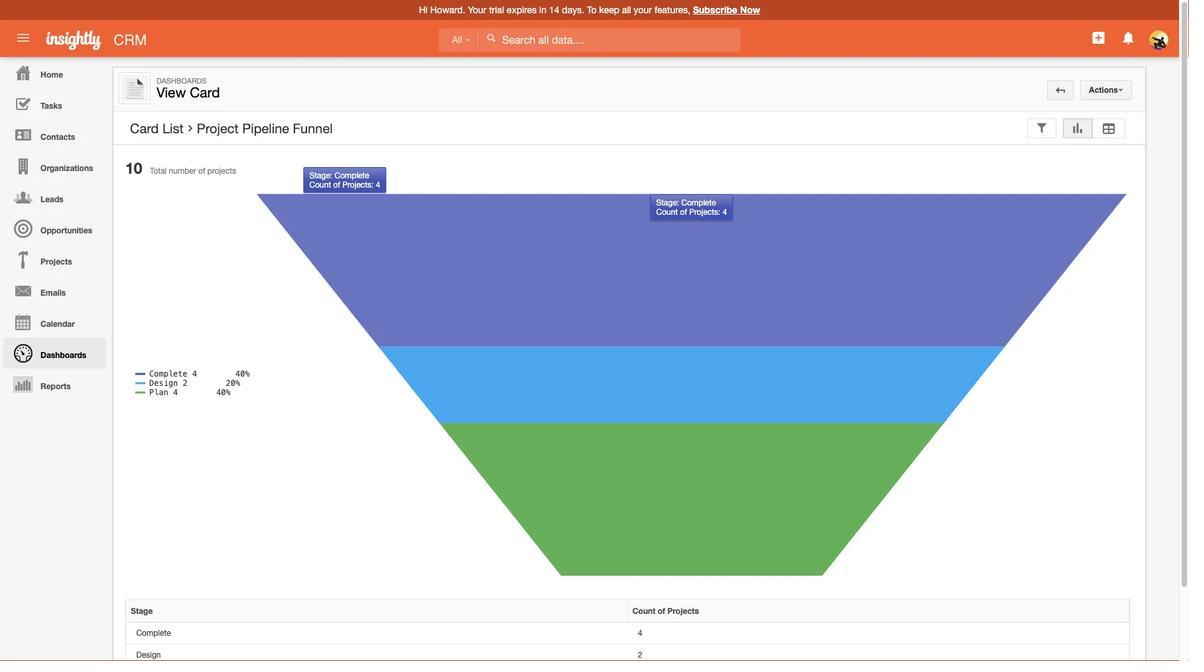 Task type: vqa. For each thing, say whether or not it's contained in the screenshot.
Dashboards related to Dashboards
yes



Task type: locate. For each thing, give the bounding box(es) containing it.
0 horizontal spatial stage: complete count of projects: 4
[[310, 171, 380, 189]]

0 vertical spatial card
[[190, 84, 220, 101]]

1 horizontal spatial projects:
[[690, 207, 721, 217]]

dashboards right card image at left top
[[157, 76, 207, 85]]

subscribe
[[693, 4, 738, 15]]

complete
[[335, 171, 369, 180], [682, 198, 716, 207], [136, 629, 171, 638]]

list
[[163, 120, 184, 136]]

stage:
[[310, 171, 333, 180], [657, 198, 680, 207]]

card left list
[[130, 120, 159, 136]]

1 vertical spatial stage: complete count of projects: 4
[[657, 198, 728, 217]]

to
[[587, 4, 597, 15]]

contacts
[[41, 132, 75, 141]]

2 row from the top
[[126, 623, 1130, 645]]

total
[[150, 166, 167, 176]]

0 horizontal spatial dashboards
[[41, 350, 86, 360]]

your
[[468, 4, 487, 15]]

card right view
[[190, 84, 220, 101]]

1 horizontal spatial dashboards
[[157, 76, 207, 85]]

count of projects
[[633, 607, 699, 616]]

notifications image
[[1121, 30, 1137, 46]]

4 inside 4 cell
[[638, 629, 643, 638]]

1 horizontal spatial projects
[[668, 607, 699, 616]]

of
[[198, 166, 205, 176], [333, 180, 340, 189], [680, 207, 687, 217], [658, 607, 666, 616]]

0 horizontal spatial card
[[130, 120, 159, 136]]

0 vertical spatial stage:
[[310, 171, 333, 180]]

card list
[[130, 120, 184, 136]]

1 horizontal spatial complete
[[335, 171, 369, 180]]

1 vertical spatial card
[[130, 120, 159, 136]]

0 vertical spatial projects
[[41, 257, 72, 266]]

0 horizontal spatial count
[[310, 180, 331, 189]]

2 horizontal spatial 4
[[723, 207, 728, 217]]

row group
[[126, 623, 1130, 662]]

1 horizontal spatial count
[[633, 607, 656, 616]]

row
[[126, 600, 1130, 623], [126, 623, 1130, 645], [126, 645, 1130, 662]]

projects
[[208, 166, 236, 176]]

projects:
[[343, 180, 374, 189], [690, 207, 721, 217]]

stage
[[131, 607, 153, 616]]

projects link
[[3, 244, 106, 275]]

1 vertical spatial 4
[[723, 207, 728, 217]]

dashboards inside dashboards view card
[[157, 76, 207, 85]]

1 horizontal spatial 4
[[638, 629, 643, 638]]

funnel
[[293, 120, 333, 136]]

tasks link
[[3, 88, 106, 119]]

back image
[[1056, 86, 1066, 95]]

card
[[190, 84, 220, 101], [130, 120, 159, 136]]

3 row from the top
[[126, 645, 1130, 662]]

1 vertical spatial stage:
[[657, 198, 680, 207]]

opportunities
[[41, 226, 92, 235]]

home
[[41, 70, 63, 79]]

dashboards view card
[[157, 76, 220, 101]]

calendar
[[41, 319, 75, 328]]

0 vertical spatial projects:
[[343, 180, 374, 189]]

1 vertical spatial count
[[657, 207, 678, 217]]

1 row from the top
[[126, 600, 1130, 623]]

0 horizontal spatial 4
[[376, 180, 380, 189]]

chart image
[[1072, 124, 1084, 133]]

projects
[[41, 257, 72, 266], [668, 607, 699, 616]]

1 vertical spatial complete
[[682, 198, 716, 207]]

all
[[622, 4, 631, 15]]

card image
[[121, 75, 148, 102]]

organizations link
[[3, 151, 106, 182]]

leads
[[41, 194, 64, 204]]

dashboards for dashboards view card
[[157, 76, 207, 85]]

dashboards
[[157, 76, 207, 85], [41, 350, 86, 360]]

2 vertical spatial complete
[[136, 629, 171, 638]]

stage: complete count of projects: 4
[[310, 171, 380, 189], [657, 198, 728, 217]]

complete inside cell
[[136, 629, 171, 638]]

4
[[376, 180, 380, 189], [723, 207, 728, 217], [638, 629, 643, 638]]

count
[[310, 180, 331, 189], [657, 207, 678, 217], [633, 607, 656, 616]]

2 vertical spatial count
[[633, 607, 656, 616]]

emails
[[41, 288, 66, 297]]

organizations
[[41, 163, 93, 173]]

1 vertical spatial dashboards
[[41, 350, 86, 360]]

Search all data.... text field
[[479, 28, 741, 52]]

features,
[[655, 4, 691, 15]]

0 vertical spatial stage: complete count of projects: 4
[[310, 171, 380, 189]]

2 vertical spatial 4
[[638, 629, 643, 638]]

2 horizontal spatial complete
[[682, 198, 716, 207]]

crm
[[114, 31, 147, 48]]

1 horizontal spatial card
[[190, 84, 220, 101]]

project pipeline funnel
[[197, 120, 333, 136]]

0 horizontal spatial complete
[[136, 629, 171, 638]]

dashboards up reports link
[[41, 350, 86, 360]]

1 vertical spatial projects:
[[690, 207, 721, 217]]

0 horizontal spatial projects
[[41, 257, 72, 266]]

opportunities link
[[3, 213, 106, 244]]

0 vertical spatial dashboards
[[157, 76, 207, 85]]

total number of projects
[[150, 166, 236, 176]]

1 horizontal spatial stage:
[[657, 198, 680, 207]]

0 vertical spatial 4
[[376, 180, 380, 189]]

number
[[169, 166, 196, 176]]

navigation
[[0, 57, 106, 400]]



Task type: describe. For each thing, give the bounding box(es) containing it.
tasks
[[41, 101, 62, 110]]

navigation containing home
[[0, 57, 106, 400]]

4 cell
[[628, 623, 1130, 645]]

10
[[125, 159, 142, 177]]

dashboards for dashboards
[[41, 350, 86, 360]]

white image
[[487, 33, 496, 42]]

reports link
[[3, 369, 106, 400]]

0 horizontal spatial stage:
[[310, 171, 333, 180]]

trial
[[489, 4, 504, 15]]

design
[[136, 650, 161, 660]]

emails link
[[3, 275, 106, 307]]

dashboards link
[[3, 338, 106, 369]]

now
[[741, 4, 761, 15]]

0 vertical spatial count
[[310, 180, 331, 189]]

2
[[638, 650, 643, 660]]

complete cell
[[126, 623, 628, 645]]

all
[[452, 35, 463, 45]]

2 horizontal spatial count
[[657, 207, 678, 217]]

actions
[[1090, 86, 1119, 95]]

contacts link
[[3, 119, 106, 151]]

table image
[[1102, 124, 1117, 133]]

home link
[[3, 57, 106, 88]]

14
[[549, 4, 560, 15]]

in
[[540, 4, 547, 15]]

reports
[[41, 382, 71, 391]]

0 horizontal spatial projects:
[[343, 180, 374, 189]]

2 cell
[[628, 645, 1130, 662]]

filter image
[[1036, 124, 1048, 133]]

0 vertical spatial complete
[[335, 171, 369, 180]]

calendar link
[[3, 307, 106, 338]]

expires
[[507, 4, 537, 15]]

1 vertical spatial projects
[[668, 607, 699, 616]]

project
[[197, 120, 239, 136]]

design cell
[[126, 645, 628, 662]]

actions button
[[1081, 80, 1133, 100]]

row containing complete
[[126, 623, 1130, 645]]

your
[[634, 4, 652, 15]]

hi howard. your trial expires in 14 days. to keep all your features, subscribe now
[[419, 4, 761, 15]]

row group containing complete
[[126, 623, 1130, 662]]

howard.
[[430, 4, 466, 15]]

projects inside projects link
[[41, 257, 72, 266]]

days.
[[562, 4, 585, 15]]

leads link
[[3, 182, 106, 213]]

card inside dashboards view card
[[190, 84, 220, 101]]

row containing design
[[126, 645, 1130, 662]]

subscribe now link
[[693, 4, 761, 15]]

pipeline
[[242, 120, 289, 136]]

view
[[157, 84, 186, 101]]

keep
[[599, 4, 620, 15]]

1 horizontal spatial stage: complete count of projects: 4
[[657, 198, 728, 217]]

card list link
[[130, 120, 184, 136]]

hi
[[419, 4, 428, 15]]

row containing stage
[[126, 600, 1130, 623]]

all link
[[439, 28, 479, 52]]



